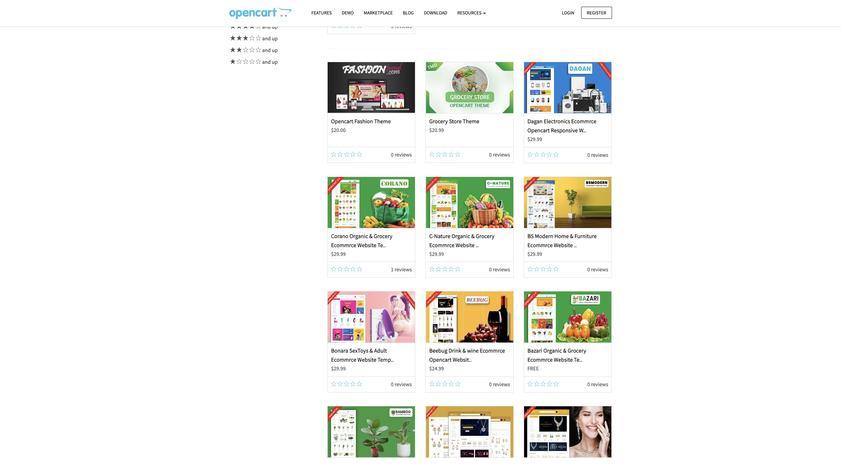 Task type: locate. For each thing, give the bounding box(es) containing it.
opencart fashion theme image
[[328, 62, 415, 113]]

& right bazari
[[563, 347, 567, 354]]

ecommrce inside bazari organic & grocery ecommrce website te.. free
[[528, 356, 553, 364]]

& left wine
[[463, 347, 466, 354]]

0 reviews for beebug drink & wine ecommrce opencart websit..
[[489, 381, 510, 388]]

0 reviews for c-nature organic & grocery ecommrce website ..
[[489, 266, 510, 273]]

& inside corano organic & grocery ecommrce website te.. $29.99
[[369, 232, 373, 240]]

temp..
[[378, 356, 394, 364]]

and up
[[261, 23, 278, 30], [261, 35, 278, 42], [261, 47, 278, 54], [261, 59, 278, 65]]

& right nature
[[472, 232, 475, 240]]

reviews for beebug drink & wine ecommrce opencart websit..
[[493, 381, 510, 388]]

.. inside bs modern home & furniture ecommrce website .. $29.99
[[574, 241, 577, 249]]

$29.99 inside bonara sextoys & adult ecommrce website temp.. $29.99
[[331, 365, 346, 372]]

grocery
[[430, 118, 448, 125], [374, 232, 393, 240], [476, 232, 495, 240], [568, 347, 587, 354]]

opencart inside dagan electronics ecommrce opencart responsive w.. $29.99
[[528, 127, 550, 134]]

corano organic & grocery ecommrce website te.. $29.99
[[331, 232, 393, 257]]

website for corano organic & grocery ecommrce website te..
[[358, 241, 377, 249]]

up
[[272, 23, 278, 30], [272, 35, 278, 42], [272, 47, 278, 54], [272, 59, 278, 65]]

opencart up $20.00
[[331, 118, 354, 125]]

ecommrce down bazari
[[528, 356, 553, 364]]

2 and up from the top
[[261, 35, 278, 42]]

bs modern home & furniture ecommrce website .. image
[[525, 177, 612, 228]]

reviews for bonara sextoys & adult ecommrce website temp..
[[395, 381, 412, 388]]

theme inside grocery store theme $20.99
[[463, 118, 480, 125]]

organic
[[350, 232, 368, 240], [452, 232, 470, 240], [544, 347, 562, 354]]

1 .. from the left
[[476, 241, 479, 249]]

2 and from the top
[[262, 35, 271, 42]]

opencart
[[331, 118, 354, 125], [528, 127, 550, 134], [430, 356, 452, 364]]

0 horizontal spatial ..
[[476, 241, 479, 249]]

ecommrce inside corano organic & grocery ecommrce website te.. $29.99
[[331, 241, 357, 249]]

ecommrce down the bonara
[[331, 356, 357, 364]]

reviews for dagan electronics ecommrce opencart responsive w..
[[591, 151, 609, 158]]

demo
[[342, 10, 354, 16]]

$29.99 inside c-nature organic & grocery ecommrce website .. $29.99
[[430, 251, 444, 257]]

$29.99 down dagan
[[528, 136, 543, 143]]

dagan
[[528, 118, 543, 125]]

reviews for bs modern home & furniture ecommrce website ..
[[591, 266, 609, 273]]

0 reviews for opencart fashion theme
[[391, 151, 412, 158]]

star light o image
[[344, 23, 350, 28], [357, 23, 362, 28], [248, 35, 255, 41], [255, 35, 261, 41], [248, 47, 255, 53], [255, 47, 261, 53], [236, 59, 242, 64], [338, 152, 343, 157], [436, 152, 441, 157], [442, 152, 448, 157], [455, 152, 461, 157], [331, 267, 337, 272], [338, 267, 343, 272], [344, 267, 350, 272], [357, 267, 362, 272], [436, 267, 441, 272], [442, 267, 448, 272], [449, 267, 454, 272], [455, 267, 461, 272], [534, 267, 540, 272], [541, 267, 546, 272], [351, 381, 356, 387], [430, 381, 435, 387], [442, 381, 448, 387], [534, 381, 540, 387], [554, 381, 559, 387]]

2 .. from the left
[[574, 241, 577, 249]]

0 reviews for bazari organic & grocery ecommrce website te..
[[588, 381, 609, 388]]

& inside bonara sextoys & adult ecommrce website temp.. $29.99
[[370, 347, 373, 354]]

0 vertical spatial opencart
[[331, 118, 354, 125]]

$29.99 down c-
[[430, 251, 444, 257]]

website inside bonara sextoys & adult ecommrce website temp.. $29.99
[[358, 356, 377, 364]]

dagan electronics ecommrce opencart responsive w.. $29.99
[[528, 118, 597, 143]]

organic for bazari
[[544, 347, 562, 354]]

reviews
[[395, 23, 412, 29], [395, 151, 412, 158], [493, 151, 510, 158], [591, 151, 609, 158], [395, 266, 412, 273], [493, 266, 510, 273], [591, 266, 609, 273], [395, 381, 412, 388], [493, 381, 510, 388], [591, 381, 609, 388]]

& inside beebug drink & wine ecommrce opencart websit.. $24.99
[[463, 347, 466, 354]]

2 up from the top
[[272, 35, 278, 42]]

corano organic & grocery ecommrce website te.. image
[[328, 177, 415, 228]]

2 vertical spatial opencart
[[430, 356, 452, 364]]

3 reviews
[[391, 23, 412, 29]]

download link
[[419, 7, 453, 19]]

store
[[449, 118, 462, 125]]

download
[[424, 10, 448, 16]]

ecommrce right wine
[[480, 347, 505, 354]]

login
[[562, 10, 575, 16]]

& for bazari organic & grocery ecommrce website te..
[[563, 347, 567, 354]]

te..
[[378, 241, 386, 249], [574, 356, 583, 364]]

0 for beebug drink & wine ecommrce opencart websit..
[[489, 381, 492, 388]]

reviews for grocery store theme
[[493, 151, 510, 158]]

0 horizontal spatial organic
[[350, 232, 368, 240]]

0 vertical spatial te..
[[378, 241, 386, 249]]

star light o image
[[331, 23, 337, 28], [338, 23, 343, 28], [351, 23, 356, 28], [255, 24, 261, 29], [242, 47, 248, 53], [242, 59, 248, 64], [248, 59, 255, 64], [255, 59, 261, 64], [331, 152, 337, 157], [344, 152, 350, 157], [351, 152, 356, 157], [357, 152, 362, 157], [430, 152, 435, 157], [449, 152, 454, 157], [528, 152, 533, 157], [534, 152, 540, 157], [541, 152, 546, 157], [547, 152, 553, 157], [554, 152, 559, 157], [351, 267, 356, 272], [430, 267, 435, 272], [528, 267, 533, 272], [547, 267, 553, 272], [554, 267, 559, 272], [331, 381, 337, 387], [338, 381, 343, 387], [344, 381, 350, 387], [357, 381, 362, 387], [436, 381, 441, 387], [449, 381, 454, 387], [455, 381, 461, 387], [528, 381, 533, 387], [541, 381, 546, 387], [547, 381, 553, 387]]

website
[[358, 241, 377, 249], [456, 241, 475, 249], [554, 241, 573, 249], [358, 356, 377, 364], [554, 356, 573, 364]]

bazari
[[528, 347, 543, 354]]

1 vertical spatial opencart
[[528, 127, 550, 134]]

.. for furniture
[[574, 241, 577, 249]]

$29.99 down the bonara
[[331, 365, 346, 372]]

1 horizontal spatial organic
[[452, 232, 470, 240]]

star light image
[[229, 24, 236, 29], [242, 35, 248, 41], [229, 47, 236, 53], [236, 47, 242, 53], [229, 59, 236, 64]]

organic inside bazari organic & grocery ecommrce website te.. free
[[544, 347, 562, 354]]

organic inside corano organic & grocery ecommrce website te.. $29.99
[[350, 232, 368, 240]]

1 vertical spatial te..
[[574, 356, 583, 364]]

$24.99
[[430, 365, 444, 372]]

ecommrce inside c-nature organic & grocery ecommrce website .. $29.99
[[430, 241, 455, 249]]

websit..
[[453, 356, 472, 364]]

blog
[[403, 10, 414, 16]]

ecommrce inside dagan electronics ecommrce opencart responsive w.. $29.99
[[572, 118, 597, 125]]

theme right store
[[463, 118, 480, 125]]

1 theme from the left
[[374, 118, 391, 125]]

organic right corano
[[350, 232, 368, 240]]

ecommrce down corano
[[331, 241, 357, 249]]

& right corano
[[369, 232, 373, 240]]

organic right nature
[[452, 232, 470, 240]]

1 horizontal spatial theme
[[463, 118, 480, 125]]

& inside bazari organic & grocery ecommrce website te.. free
[[563, 347, 567, 354]]

organic inside c-nature organic & grocery ecommrce website .. $29.99
[[452, 232, 470, 240]]

website inside bazari organic & grocery ecommrce website te.. free
[[554, 356, 573, 364]]

c-nature organic & grocery ecommrce website .. link
[[430, 232, 495, 249]]

marketplace link
[[359, 7, 398, 19]]

0 horizontal spatial te..
[[378, 241, 386, 249]]

1 horizontal spatial ..
[[574, 241, 577, 249]]

$29.99 down corano
[[331, 251, 346, 257]]

0 horizontal spatial opencart
[[331, 118, 354, 125]]

furniture
[[575, 232, 597, 240]]

website inside corano organic & grocery ecommrce website te.. $29.99
[[358, 241, 377, 249]]

$29.99
[[528, 136, 543, 143], [331, 251, 346, 257], [430, 251, 444, 257], [528, 251, 543, 257], [331, 365, 346, 372]]

& for bonara sextoys & adult ecommrce website temp..
[[370, 347, 373, 354]]

4 and up link from the top
[[229, 59, 278, 65]]

..
[[476, 241, 479, 249], [574, 241, 577, 249]]

w..
[[579, 127, 587, 134]]

&
[[369, 232, 373, 240], [472, 232, 475, 240], [570, 232, 574, 240], [370, 347, 373, 354], [463, 347, 466, 354], [563, 347, 567, 354]]

0 for c-nature organic & grocery ecommrce website ..
[[489, 266, 492, 273]]

corano
[[331, 232, 349, 240]]

ecommrce inside bonara sextoys & adult ecommrce website temp.. $29.99
[[331, 356, 357, 364]]

drink
[[449, 347, 462, 354]]

0 reviews for bonara sextoys & adult ecommrce website temp..
[[391, 381, 412, 388]]

1 up from the top
[[272, 23, 278, 30]]

1 horizontal spatial te..
[[574, 356, 583, 364]]

0 reviews for grocery store theme
[[489, 151, 510, 158]]

ecommrce down modern
[[528, 241, 553, 249]]

opencart down beebug at the right bottom
[[430, 356, 452, 364]]

home
[[555, 232, 569, 240]]

features
[[312, 10, 332, 16]]

& left adult
[[370, 347, 373, 354]]

grocery inside bazari organic & grocery ecommrce website te.. free
[[568, 347, 587, 354]]

ecommrce up "w.."
[[572, 118, 597, 125]]

2 horizontal spatial organic
[[544, 347, 562, 354]]

0
[[391, 151, 394, 158], [489, 151, 492, 158], [588, 151, 590, 158], [489, 266, 492, 273], [588, 266, 590, 273], [391, 381, 394, 388], [489, 381, 492, 388], [588, 381, 590, 388]]

4 and from the top
[[262, 59, 271, 65]]

1 horizontal spatial opencart
[[430, 356, 452, 364]]

opencart themes image
[[229, 7, 291, 19]]

blog link
[[398, 7, 419, 19]]

1 reviews
[[391, 266, 412, 273]]

3
[[391, 23, 394, 29]]

bs modern home & furniture ecommrce website .. link
[[528, 232, 597, 249]]

2 horizontal spatial opencart
[[528, 127, 550, 134]]

$20.99
[[430, 127, 444, 133]]

opencart inside beebug drink & wine ecommrce opencart websit.. $24.99
[[430, 356, 452, 364]]

theme inside opencart fashion theme $20.00
[[374, 118, 391, 125]]

0 reviews
[[391, 151, 412, 158], [489, 151, 510, 158], [588, 151, 609, 158], [489, 266, 510, 273], [588, 266, 609, 273], [391, 381, 412, 388], [489, 381, 510, 388], [588, 381, 609, 388]]

2 theme from the left
[[463, 118, 480, 125]]

dagan electronics ecommrce opencart responsive w.. image
[[525, 62, 612, 113]]

c-nature organic & grocery ecommrce website .. $29.99
[[430, 232, 495, 257]]

and up link
[[229, 23, 278, 30], [229, 35, 278, 42], [229, 47, 278, 54], [229, 59, 278, 65]]

0 reviews for bs modern home & furniture ecommrce website ..
[[588, 266, 609, 273]]

te.. inside bazari organic & grocery ecommrce website te.. free
[[574, 356, 583, 364]]

ecommrce down nature
[[430, 241, 455, 249]]

theme
[[374, 118, 391, 125], [463, 118, 480, 125]]

$29.99 down bs
[[528, 251, 543, 257]]

electronics
[[544, 118, 570, 125]]

0 for bazari organic & grocery ecommrce website te..
[[588, 381, 590, 388]]

& for beebug drink & wine ecommrce opencart websit..
[[463, 347, 466, 354]]

opencart down dagan
[[528, 127, 550, 134]]

theme right fashion
[[374, 118, 391, 125]]

responsive
[[551, 127, 578, 134]]

0 reviews for dagan electronics ecommrce opencart responsive w..
[[588, 151, 609, 158]]

bazari organic & grocery ecommrce website te.. free
[[528, 347, 587, 372]]

organic right bazari
[[544, 347, 562, 354]]

bazari organic & grocery ecommrce website te.. image
[[525, 292, 612, 343]]

ecommrce
[[572, 118, 597, 125], [331, 241, 357, 249], [430, 241, 455, 249], [528, 241, 553, 249], [480, 347, 505, 354], [331, 356, 357, 364], [528, 356, 553, 364]]

star light image
[[236, 24, 242, 29], [242, 24, 248, 29], [248, 24, 255, 29], [229, 35, 236, 41], [236, 35, 242, 41]]

bonara sextoys & adult ecommrce website temp.. link
[[331, 347, 394, 364]]

.. inside c-nature organic & grocery ecommrce website .. $29.99
[[476, 241, 479, 249]]

bazari organic & grocery ecommrce website te.. link
[[528, 347, 587, 364]]

te.. inside corano organic & grocery ecommrce website te.. $29.99
[[378, 241, 386, 249]]

and
[[262, 23, 271, 30], [262, 35, 271, 42], [262, 47, 271, 54], [262, 59, 271, 65]]

& right home
[[570, 232, 574, 240]]

free
[[528, 365, 539, 372]]

beebug
[[430, 347, 448, 354]]

theme for opencart fashion theme
[[374, 118, 391, 125]]

0 horizontal spatial theme
[[374, 118, 391, 125]]

1 and up link from the top
[[229, 23, 278, 30]]



Task type: describe. For each thing, give the bounding box(es) containing it.
$20.00
[[331, 127, 346, 133]]

beebug drink & wine ecommrce opencart websit.. image
[[426, 292, 514, 343]]

grocery store theme image
[[426, 62, 514, 113]]

register
[[587, 10, 607, 16]]

c-nature organic & grocery ecommrce website .. image
[[426, 177, 514, 228]]

website for bazari organic & grocery ecommrce website te..
[[554, 356, 573, 364]]

rating
[[229, 2, 247, 11]]

reviews for corano organic & grocery ecommrce website te..
[[395, 266, 412, 273]]

reviews for opencart fashion theme
[[395, 151, 412, 158]]

opencart inside opencart fashion theme $20.00
[[331, 118, 354, 125]]

website inside bs modern home & furniture ecommrce website .. $29.99
[[554, 241, 573, 249]]

reviews for c-nature organic & grocery ecommrce website ..
[[493, 266, 510, 273]]

corano organic & grocery ecommrce website te.. link
[[331, 232, 393, 249]]

beebug drink & wine ecommrce opencart websit.. $24.99
[[430, 347, 505, 372]]

beebug drink & wine ecommrce opencart websit.. link
[[430, 347, 505, 364]]

bonara sextoys & adult ecommrce website temp.. $29.99
[[331, 347, 394, 372]]

bonara
[[331, 347, 348, 354]]

4 and up from the top
[[261, 59, 278, 65]]

adult
[[374, 347, 387, 354]]

0 for opencart fashion theme
[[391, 151, 394, 158]]

1
[[391, 266, 394, 273]]

& inside c-nature organic & grocery ecommrce website .. $29.99
[[472, 232, 475, 240]]

$29.99 inside corano organic & grocery ecommrce website te.. $29.99
[[331, 251, 346, 257]]

grocery inside corano organic & grocery ecommrce website te.. $29.99
[[374, 232, 393, 240]]

website for bonara sextoys & adult ecommrce website temp..
[[358, 356, 377, 364]]

avita diamond jewelry ecommerce website template image
[[525, 406, 612, 457]]

3 up from the top
[[272, 47, 278, 54]]

demo link
[[337, 7, 359, 19]]

opencart fashion theme link
[[331, 118, 391, 125]]

features link
[[307, 7, 337, 19]]

theme for grocery store theme
[[463, 118, 480, 125]]

reviews for bazari organic & grocery ecommrce website te..
[[591, 381, 609, 388]]

3 and up link from the top
[[229, 47, 278, 54]]

te.. for corano organic & grocery ecommrce website te..
[[378, 241, 386, 249]]

& inside bs modern home & furniture ecommrce website .. $29.99
[[570, 232, 574, 240]]

.. for grocery
[[476, 241, 479, 249]]

organic for corano
[[350, 232, 368, 240]]

0 for bs modern home & furniture ecommrce website ..
[[588, 266, 590, 273]]

$29.99 inside bs modern home & furniture ecommrce website .. $29.99
[[528, 251, 543, 257]]

0 for grocery store theme
[[489, 151, 492, 158]]

c-
[[430, 232, 434, 240]]

modern
[[535, 232, 554, 240]]

2 and up link from the top
[[229, 35, 278, 42]]

grocery store theme link
[[430, 118, 480, 125]]

1 and from the top
[[262, 23, 271, 30]]

$29.99 inside dagan electronics ecommrce opencart responsive w.. $29.99
[[528, 136, 543, 143]]

fashion
[[355, 118, 373, 125]]

0 for bonara sextoys & adult ecommrce website temp..
[[391, 381, 394, 388]]

3 and from the top
[[262, 47, 271, 54]]

1 and up from the top
[[261, 23, 278, 30]]

ecommrce inside bs modern home & furniture ecommrce website .. $29.99
[[528, 241, 553, 249]]

bs
[[528, 232, 534, 240]]

login link
[[557, 7, 580, 19]]

bamboo plant & garden plant ecommrce website.. image
[[328, 406, 415, 457]]

axis jewelry ecommerce template (free installati.. image
[[426, 406, 514, 457]]

3 and up from the top
[[261, 47, 278, 54]]

4 up from the top
[[272, 59, 278, 65]]

marketplace
[[364, 10, 393, 16]]

grocery inside grocery store theme $20.99
[[430, 118, 448, 125]]

grocery store theme $20.99
[[430, 118, 480, 133]]

opencart fashion theme $20.00
[[331, 118, 391, 133]]

$59.00
[[331, 7, 346, 14]]

grocery inside c-nature organic & grocery ecommrce website .. $29.99
[[476, 232, 495, 240]]

sextoys
[[350, 347, 369, 354]]

te.. for bazari organic & grocery ecommrce website te..
[[574, 356, 583, 364]]

ecommrce inside beebug drink & wine ecommrce opencart websit.. $24.99
[[480, 347, 505, 354]]

bonara sextoys & adult ecommrce website temp.. image
[[328, 292, 415, 343]]

wine
[[467, 347, 479, 354]]

nature
[[434, 232, 451, 240]]

resources link
[[453, 7, 491, 19]]

0 for dagan electronics ecommrce opencart responsive w..
[[588, 151, 590, 158]]

resources
[[458, 10, 483, 16]]

dagan electronics ecommrce opencart responsive w.. link
[[528, 118, 597, 134]]

website inside c-nature organic & grocery ecommrce website .. $29.99
[[456, 241, 475, 249]]

bs modern home & furniture ecommrce website .. $29.99
[[528, 232, 597, 257]]

& for corano organic & grocery ecommrce website te..
[[369, 232, 373, 240]]

register link
[[581, 7, 612, 19]]



Task type: vqa. For each thing, say whether or not it's contained in the screenshot.
Corano Organic
yes



